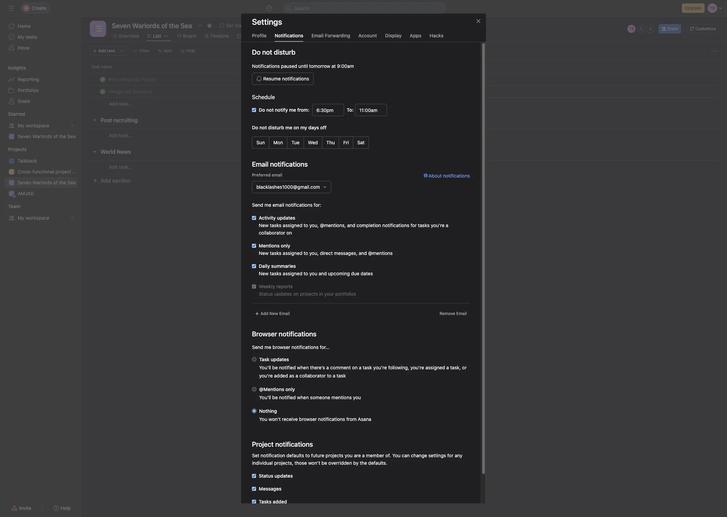 Task type: vqa. For each thing, say whether or not it's contained in the screenshot.


Task type: describe. For each thing, give the bounding box(es) containing it.
@mentions,
[[320, 223, 346, 229]]

2 seven warlords of the sea link from the top
[[4, 178, 78, 188]]

do not disturb
[[252, 48, 295, 56]]

add task… row for world news
[[82, 160, 727, 173]]

your
[[324, 291, 334, 297]]

notifications for notifications
[[275, 33, 303, 38]]

seven for second 'seven warlords of the sea' link from the bottom
[[18, 134, 31, 139]]

a inside activity updates new tasks assigned to you, @mentions, and completion notifications for tasks you're a collaborator on
[[446, 223, 448, 229]]

tasks left you're
[[418, 223, 430, 229]]

me for email
[[265, 202, 271, 208]]

assigned for updates
[[283, 223, 302, 229]]

tyler black
[[312, 77, 333, 82]]

you for are
[[345, 453, 353, 459]]

notified for updates
[[279, 365, 296, 371]]

on left my
[[294, 125, 299, 131]]

you, for @mentions,
[[309, 223, 319, 229]]

task updates you'll be notified when there's a comment on a task you're following, you're assigned a task, or you're added as a collaborator to a task
[[259, 357, 467, 379]]

0 horizontal spatial you're
[[259, 373, 273, 379]]

task for task updates you'll be notified when there's a comment on a task you're following, you're assigned a task, or you're added as a collaborator to a task
[[259, 357, 269, 363]]

notifications for notifications paused until tomorrow at 9:00am
[[252, 63, 280, 69]]

assign hq locations cell
[[82, 85, 300, 98]]

home
[[18, 23, 31, 29]]

to inside task updates you'll be notified when there's a comment on a task you're following, you're assigned a task, or you're added as a collaborator to a task
[[327, 373, 331, 379]]

1 vertical spatial task
[[363, 365, 372, 371]]

add task
[[98, 48, 115, 53]]

1 vertical spatial email
[[273, 202, 284, 208]]

for inside activity updates new tasks assigned to you, @mentions, and completion notifications for tasks you're a collaborator on
[[411, 223, 417, 229]]

status updates
[[259, 474, 293, 479]]

sea for 2nd 'seven warlords of the sea' link
[[67, 180, 76, 186]]

to:
[[347, 107, 354, 113]]

row containing task name
[[82, 61, 727, 73]]

task… for recruiting
[[119, 132, 132, 138]]

following,
[[388, 365, 409, 371]]

member
[[366, 453, 384, 459]]

1 horizontal spatial messages
[[349, 33, 372, 39]]

collapse task list for this section image for post recruiting
[[92, 118, 97, 123]]

1 vertical spatial messages
[[259, 487, 281, 492]]

and inside 'daily summaries new tasks assigned to you and upcoming due dates'
[[319, 271, 327, 277]]

my inside starred element
[[18, 123, 24, 129]]

talkback link
[[4, 156, 78, 167]]

insights element
[[0, 62, 82, 108]]

reporting
[[18, 77, 39, 82]]

collaborator inside task updates you'll be notified when there's a comment on a task you're following, you're assigned a task, or you're added as a collaborator to a task
[[299, 373, 326, 379]]

notifications inside the about notifications link
[[443, 173, 470, 179]]

can
[[402, 453, 410, 459]]

a right as
[[296, 373, 298, 379]]

and inside mentions only new tasks assigned to you, direct messages, and @mentions
[[359, 251, 367, 256]]

new for new tasks assigned to you, direct messages, and @mentions
[[259, 251, 269, 256]]

a down comment
[[333, 373, 335, 379]]

workflow link
[[271, 32, 297, 40]]

be for you'll
[[272, 365, 278, 371]]

post
[[101, 117, 112, 123]]

email inside 'button'
[[456, 311, 467, 317]]

future
[[311, 453, 324, 459]]

1 add task… row from the top
[[82, 98, 727, 110]]

projects for future
[[326, 453, 343, 459]]

my workspace link inside starred element
[[4, 120, 78, 131]]

on inside activity updates new tasks assigned to you, @mentions, and completion notifications for tasks you're a collaborator on
[[286, 230, 292, 236]]

mon
[[273, 140, 283, 146]]

won't
[[308, 461, 320, 467]]

do for do not disturb
[[252, 48, 261, 56]]

Recruiting top Pirates text field
[[107, 76, 158, 83]]

at
[[331, 63, 336, 69]]

notifications paused until tomorrow at 9:00am
[[252, 63, 354, 69]]

share button
[[659, 24, 681, 34]]

portfolios
[[18, 87, 39, 93]]

updates for activity
[[277, 215, 295, 221]]

team
[[8, 204, 20, 209]]

not for notify
[[266, 107, 274, 113]]

list link
[[148, 32, 161, 40]]

my workspace inside starred element
[[18, 123, 49, 129]]

profile
[[252, 33, 267, 38]]

black
[[322, 77, 333, 82]]

or
[[462, 365, 467, 371]]

section
[[112, 178, 131, 184]]

amjad
[[18, 191, 34, 197]]

Completed checkbox
[[99, 75, 107, 83]]

in
[[319, 291, 323, 297]]

goals link
[[4, 96, 78, 107]]

my tasks
[[18, 34, 37, 40]]

a right comment
[[359, 365, 361, 371]]

add task… button inside header untitled section tree grid
[[109, 100, 132, 108]]

post recruiting
[[101, 117, 138, 123]]

there's
[[310, 365, 325, 371]]

tasks inside 'link'
[[26, 34, 37, 40]]

and inside activity updates new tasks assigned to you, @mentions, and completion notifications for tasks you're a collaborator on
[[347, 223, 355, 229]]

only for mentions only
[[281, 243, 290, 249]]

direct
[[320, 251, 333, 256]]

daily
[[259, 264, 270, 269]]

Tasks added checkbox
[[252, 501, 256, 505]]

list
[[153, 33, 161, 39]]

you're
[[431, 223, 444, 229]]

2 status from the top
[[259, 474, 273, 479]]

Messages checkbox
[[252, 488, 256, 492]]

not disturb
[[262, 48, 295, 56]]

completed image
[[99, 75, 107, 83]]

my workspace link inside teams "element"
[[4, 213, 78, 224]]

recruiting top pirates cell
[[82, 73, 300, 86]]

insights button
[[0, 65, 26, 71]]

be inside set notification defaults to future projects you are a member of. you can change settings for any individual projects, those won't be overridden by the defaults.
[[322, 461, 327, 467]]

updates for task
[[271, 357, 289, 363]]

my for global element
[[18, 34, 24, 40]]

home link
[[4, 21, 78, 32]]

assigned for summaries
[[283, 271, 302, 277]]

recruiting
[[113, 117, 138, 123]]

for…
[[320, 345, 329, 351]]

receive
[[282, 417, 298, 423]]

1 seven warlords of the sea link from the top
[[4, 131, 78, 142]]

new inside add new email button
[[269, 311, 278, 317]]

tasks for daily summaries new tasks assigned to you and upcoming due dates
[[270, 271, 281, 277]]

my tasks link
[[4, 32, 78, 43]]

overview link
[[113, 32, 139, 40]]

seven for 2nd 'seven warlords of the sea' link
[[18, 180, 31, 186]]

add task… for recruiting
[[109, 132, 132, 138]]

functional
[[32, 169, 54, 175]]

starred element
[[0, 108, 82, 143]]

you for and
[[309, 271, 317, 277]]

by
[[353, 461, 359, 467]]

team button
[[0, 203, 20, 210]]

add up add section "button"
[[109, 164, 118, 170]]

cross-functional project plan
[[18, 169, 82, 175]]

header untitled section tree grid
[[82, 73, 727, 110]]

defaults.
[[368, 461, 387, 467]]

on inside weekly reports status updates on projects in your portfolios
[[293, 291, 299, 297]]

account button
[[358, 33, 377, 42]]

tasks for mentions only new tasks assigned to you, direct messages, and @mentions
[[270, 251, 281, 256]]

Completed checkbox
[[99, 88, 107, 96]]

weekly reports status updates on projects in your portfolios
[[259, 284, 356, 297]]

close image
[[476, 18, 481, 24]]

browser inside nothing you won't receive browser notifications from asana
[[299, 417, 317, 423]]

world
[[101, 149, 116, 155]]

task… inside header untitled section tree grid
[[119, 101, 132, 107]]

notifications left for:
[[285, 202, 312, 208]]

board
[[183, 33, 196, 39]]

projects button
[[0, 146, 27, 153]]

0 vertical spatial browser
[[273, 345, 290, 351]]

world news button
[[101, 146, 131, 158]]

starred
[[8, 111, 25, 117]]

my
[[300, 125, 307, 131]]

amjad link
[[4, 188, 78, 199]]

projects
[[8, 147, 27, 152]]

files
[[385, 33, 396, 39]]

list image
[[94, 25, 102, 33]]

of for second 'seven warlords of the sea' link from the bottom
[[53, 134, 58, 139]]

email inside button
[[279, 311, 290, 317]]

portfolios
[[335, 291, 356, 297]]

timeline link
[[204, 32, 229, 40]]

email forwarding button
[[311, 33, 350, 42]]

add task… for news
[[109, 164, 132, 170]]

notifications inside nothing you won't receive browser notifications from asana
[[318, 417, 345, 423]]

do for do not disturb me on my days off
[[252, 125, 258, 131]]

news
[[117, 149, 131, 155]]

completed image
[[99, 88, 107, 96]]

add task… button for recruiting
[[109, 132, 132, 139]]

set
[[252, 453, 259, 459]]

upgrade
[[685, 5, 702, 11]]

email notifications
[[252, 160, 308, 168]]

add new email button
[[252, 309, 293, 319]]

0 vertical spatial email
[[272, 173, 282, 178]]

preferred email
[[252, 173, 282, 178]]

wed
[[308, 140, 318, 146]]

the inside set notification defaults to future projects you are a member of. you can change settings for any individual projects, those won't be overridden by the defaults.
[[360, 461, 367, 467]]

add inside header untitled section tree grid
[[109, 101, 118, 107]]

do for do not notify me from:
[[259, 107, 265, 113]]

when for there's
[[297, 365, 309, 371]]

for:
[[314, 202, 321, 208]]

until
[[298, 63, 308, 69]]

you inside set notification defaults to future projects you are a member of. you can change settings for any individual projects, those won't be overridden by the defaults.
[[392, 453, 400, 459]]

to inside set notification defaults to future projects you are a member of. you can change settings for any individual projects, those won't be overridden by the defaults.
[[305, 453, 310, 459]]

new for new tasks assigned to you, @mentions, and completion notifications for tasks you're a collaborator on
[[259, 223, 269, 229]]

the inside starred element
[[59, 134, 66, 139]]

Status updates checkbox
[[252, 475, 256, 479]]

2 horizontal spatial you're
[[410, 365, 424, 371]]

email inside 'button'
[[311, 33, 324, 38]]

as
[[289, 373, 294, 379]]

preferred
[[252, 173, 271, 178]]

completion
[[357, 223, 381, 229]]

2 vertical spatial task
[[337, 373, 346, 379]]

add inside button
[[260, 311, 268, 317]]



Task type: locate. For each thing, give the bounding box(es) containing it.
resume notifications
[[263, 76, 309, 82]]

for left you're
[[411, 223, 417, 229]]

you, left direct
[[309, 251, 319, 256]]

task… up "section"
[[119, 164, 132, 170]]

you,
[[309, 223, 319, 229], [309, 251, 319, 256]]

sea for second 'seven warlords of the sea' link from the bottom
[[67, 134, 76, 139]]

email up browser notifications
[[279, 311, 290, 317]]

3 my from the top
[[18, 215, 24, 221]]

updates inside task updates you'll be notified when there's a comment on a task you're following, you're assigned a task, or you're added as a collaborator to a task
[[271, 357, 289, 363]]

about notifications link
[[424, 172, 470, 202]]

collapse task list for this section image left world
[[92, 149, 97, 155]]

2 vertical spatial and
[[319, 271, 327, 277]]

email up activity
[[273, 202, 284, 208]]

email down email notifications
[[272, 173, 282, 178]]

assigned inside activity updates new tasks assigned to you, @mentions, and completion notifications for tasks you're a collaborator on
[[283, 223, 302, 229]]

add inside 'button'
[[98, 48, 106, 53]]

my up inbox
[[18, 34, 24, 40]]

a right are
[[362, 453, 365, 459]]

2 vertical spatial add task… button
[[109, 163, 132, 171]]

tasks inside mentions only new tasks assigned to you, direct messages, and @mentions
[[270, 251, 281, 256]]

warlords inside projects element
[[32, 180, 52, 186]]

apps
[[410, 33, 421, 38]]

1 vertical spatial seven warlords of the sea
[[18, 180, 76, 186]]

tue
[[291, 140, 299, 146]]

messages up tasks added
[[259, 487, 281, 492]]

1 horizontal spatial collaborator
[[299, 373, 326, 379]]

notified inside @mentions only you'll be notified when someone mentions you
[[279, 395, 296, 401]]

notified inside task updates you'll be notified when there's a comment on a task you're following, you're assigned a task, or you're added as a collaborator to a task
[[279, 365, 296, 371]]

2 vertical spatial add task…
[[109, 164, 132, 170]]

email
[[272, 173, 282, 178], [273, 202, 284, 208]]

seven warlords of the sea inside starred element
[[18, 134, 76, 139]]

and
[[347, 223, 355, 229], [359, 251, 367, 256], [319, 271, 327, 277]]

add inside "button"
[[101, 178, 111, 184]]

you inside 'daily summaries new tasks assigned to you and upcoming due dates'
[[309, 271, 317, 277]]

inbox
[[18, 45, 30, 51]]

resume
[[263, 76, 281, 82]]

comment
[[330, 365, 351, 371]]

someone
[[310, 395, 330, 401]]

2 my workspace link from the top
[[4, 213, 78, 224]]

assigned
[[283, 223, 302, 229], [283, 251, 302, 256], [283, 271, 302, 277], [425, 365, 445, 371]]

my workspace
[[18, 123, 49, 129], [18, 215, 49, 221]]

seven warlords of the sea link down 'functional'
[[4, 178, 78, 188]]

collapse task list for this section image for world news
[[92, 149, 97, 155]]

add new email
[[260, 311, 290, 317]]

seven warlords of the sea up talkback link
[[18, 134, 76, 139]]

to for summaries
[[304, 271, 308, 277]]

do not disturb me on my days off
[[252, 125, 327, 131]]

portfolios link
[[4, 85, 78, 96]]

9:00am
[[337, 63, 354, 69]]

not for disturb
[[259, 125, 267, 131]]

of
[[53, 134, 58, 139], [53, 180, 58, 186]]

1 vertical spatial task
[[259, 357, 269, 363]]

0 vertical spatial when
[[297, 365, 309, 371]]

1 status from the top
[[259, 291, 273, 297]]

you're down you'll
[[259, 373, 273, 379]]

display button
[[385, 33, 402, 42]]

1 vertical spatial add task… row
[[82, 129, 727, 142]]

2 you, from the top
[[309, 251, 319, 256]]

add task… button down 'post recruiting' button
[[109, 132, 132, 139]]

to down comment
[[327, 373, 331, 379]]

2 when from the top
[[297, 395, 309, 401]]

the inside projects element
[[59, 180, 66, 186]]

0 vertical spatial seven warlords of the sea link
[[4, 131, 78, 142]]

2 horizontal spatial task
[[363, 365, 372, 371]]

overview
[[118, 33, 139, 39]]

my down team
[[18, 215, 24, 221]]

when inside @mentions only you'll be notified when someone mentions you
[[297, 395, 309, 401]]

task…
[[119, 101, 132, 107], [119, 132, 132, 138], [119, 164, 132, 170]]

send up you'll
[[252, 345, 263, 351]]

0 vertical spatial task
[[107, 48, 115, 53]]

1 vertical spatial status
[[259, 474, 273, 479]]

1 vertical spatial notifications
[[252, 63, 280, 69]]

updates down "reports"
[[274, 291, 292, 297]]

tb inside header untitled section tree grid
[[304, 77, 309, 82]]

individual
[[252, 461, 273, 467]]

0 horizontal spatial collaborator
[[259, 230, 285, 236]]

1 add task… button from the top
[[109, 100, 132, 108]]

seven warlords of the sea down cross-functional project plan
[[18, 180, 76, 186]]

dashboard link
[[306, 32, 336, 40]]

1 vertical spatial warlords
[[32, 180, 52, 186]]

0 vertical spatial add task… row
[[82, 98, 727, 110]]

1 vertical spatial add task… button
[[109, 132, 132, 139]]

assignee
[[302, 64, 320, 69]]

row
[[82, 61, 727, 73], [90, 73, 719, 73], [82, 73, 727, 86], [82, 85, 727, 98]]

my down starred
[[18, 123, 24, 129]]

new down daily
[[259, 271, 269, 277]]

1 vertical spatial sea
[[67, 180, 76, 186]]

task down comment
[[337, 373, 346, 379]]

new inside activity updates new tasks assigned to you, @mentions, and completion notifications for tasks you're a collaborator on
[[259, 223, 269, 229]]

only down as
[[285, 387, 295, 393]]

upcoming
[[328, 271, 350, 277]]

workspace down goals link on the top left of page
[[26, 123, 49, 129]]

disturb
[[268, 125, 284, 131]]

updates down projects,
[[275, 474, 293, 479]]

1 vertical spatial you
[[353, 395, 361, 401]]

do right the do not notify me from: "option"
[[259, 107, 265, 113]]

on inside task updates you'll be notified when there's a comment on a task you're following, you're assigned a task, or you're added as a collaborator to a task
[[352, 365, 358, 371]]

new inside 'daily summaries new tasks assigned to you and upcoming due dates'
[[259, 271, 269, 277]]

you, inside mentions only new tasks assigned to you, direct messages, and @mentions
[[309, 251, 319, 256]]

0 vertical spatial be
[[272, 365, 278, 371]]

a left task,
[[446, 365, 449, 371]]

send for send me email notifications for:
[[252, 202, 263, 208]]

a right there's
[[326, 365, 329, 371]]

1 vertical spatial only
[[285, 387, 295, 393]]

@mentions
[[259, 387, 284, 393]]

updates inside weekly reports status updates on projects in your portfolios
[[274, 291, 292, 297]]

new down activity
[[259, 223, 269, 229]]

to left the @mentions,
[[304, 223, 308, 229]]

1 sea from the top
[[67, 134, 76, 139]]

1 warlords from the top
[[32, 134, 52, 139]]

to inside 'daily summaries new tasks assigned to you and upcoming due dates'
[[304, 271, 308, 277]]

0 horizontal spatial projects
[[300, 291, 318, 297]]

add section
[[101, 178, 131, 184]]

be for you'll
[[272, 395, 278, 401]]

you inside set notification defaults to future projects you are a member of. you can change settings for any individual projects, those won't be overridden by the defaults.
[[345, 453, 353, 459]]

3 task… from the top
[[119, 164, 132, 170]]

starred button
[[0, 111, 25, 118]]

assigned up summaries
[[283, 251, 302, 256]]

1 vertical spatial notified
[[279, 395, 296, 401]]

1 horizontal spatial for
[[447, 453, 453, 459]]

tb inside tb button
[[629, 26, 634, 31]]

upgrade button
[[682, 3, 705, 13]]

only right mentions
[[281, 243, 290, 249]]

gantt link
[[404, 32, 422, 40]]

messages,
[[334, 251, 357, 256]]

2 add task… row from the top
[[82, 129, 727, 142]]

assigned down summaries
[[283, 271, 302, 277]]

my for teams "element"
[[18, 215, 24, 221]]

0 vertical spatial add task… button
[[109, 100, 132, 108]]

1 vertical spatial my workspace link
[[4, 213, 78, 224]]

be inside task updates you'll be notified when there's a comment on a task you're following, you're assigned a task, or you're added as a collaborator to a task
[[272, 365, 278, 371]]

2 vertical spatial my
[[18, 215, 24, 221]]

0 horizontal spatial you
[[259, 417, 267, 423]]

and left upcoming
[[319, 271, 327, 277]]

task… for news
[[119, 164, 132, 170]]

0 vertical spatial me
[[285, 125, 292, 131]]

assigned for only
[[283, 251, 302, 256]]

new down mentions
[[259, 251, 269, 256]]

2 horizontal spatial and
[[359, 251, 367, 256]]

1 workspace from the top
[[26, 123, 49, 129]]

warlords up talkback link
[[32, 134, 52, 139]]

notifications right the about
[[443, 173, 470, 179]]

3 add task… row from the top
[[82, 160, 727, 173]]

of for 2nd 'seven warlords of the sea' link
[[53, 180, 58, 186]]

seven warlords of the sea
[[18, 134, 76, 139], [18, 180, 76, 186]]

status inside weekly reports status updates on projects in your portfolios
[[259, 291, 273, 297]]

when inside task updates you'll be notified when there's a comment on a task you're following, you're assigned a task, or you're added as a collaborator to a task
[[297, 365, 309, 371]]

2 vertical spatial the
[[360, 461, 367, 467]]

activity updates new tasks assigned to you, @mentions, and completion notifications for tasks you're a collaborator on
[[259, 215, 448, 236]]

seven inside projects element
[[18, 180, 31, 186]]

add task… row for post recruiting
[[82, 129, 727, 142]]

of down cross-functional project plan
[[53, 180, 58, 186]]

my workspace inside teams "element"
[[18, 215, 49, 221]]

None radio
[[252, 388, 256, 392], [252, 409, 256, 414], [252, 388, 256, 392], [252, 409, 256, 414]]

collaborator up mentions
[[259, 230, 285, 236]]

nothing you won't receive browser notifications from asana
[[259, 409, 371, 423]]

notifications left for…
[[292, 345, 319, 351]]

add task… button for news
[[109, 163, 132, 171]]

1 horizontal spatial you
[[392, 453, 400, 459]]

1 vertical spatial tb
[[304, 77, 309, 82]]

add task… row
[[82, 98, 727, 110], [82, 129, 727, 142], [82, 160, 727, 173]]

a inside set notification defaults to future projects you are a member of. you can change settings for any individual projects, those won't be overridden by the defaults.
[[362, 453, 365, 459]]

1 notified from the top
[[279, 365, 296, 371]]

apps button
[[410, 33, 421, 42]]

summaries
[[271, 264, 296, 269]]

do
[[252, 48, 261, 56], [259, 107, 265, 113], [252, 125, 258, 131]]

seven down the cross-
[[18, 180, 31, 186]]

3 add task… button from the top
[[109, 163, 132, 171]]

task left name
[[91, 64, 100, 69]]

notifications inside activity updates new tasks assigned to you, @mentions, and completion notifications for tasks you're a collaborator on
[[382, 223, 409, 229]]

0 horizontal spatial browser
[[273, 345, 290, 351]]

None text field
[[312, 104, 344, 116], [355, 104, 387, 116], [312, 104, 344, 116], [355, 104, 387, 116]]

2 seven warlords of the sea from the top
[[18, 180, 76, 186]]

2 workspace from the top
[[26, 215, 49, 221]]

new for new tasks assigned to you and upcoming due dates
[[259, 271, 269, 277]]

days off
[[308, 125, 327, 131]]

sea inside projects element
[[67, 180, 76, 186]]

Do not notify me from: checkbox
[[252, 108, 256, 112]]

1 vertical spatial and
[[359, 251, 367, 256]]

1 vertical spatial the
[[59, 180, 66, 186]]

1 of from the top
[[53, 134, 58, 139]]

notifications up resume
[[252, 63, 280, 69]]

0 vertical spatial my
[[18, 34, 24, 40]]

0 horizontal spatial you
[[309, 271, 317, 277]]

change
[[411, 453, 427, 459]]

only for @mentions only
[[285, 387, 295, 393]]

to for only
[[304, 251, 308, 256]]

workflow
[[276, 33, 297, 39]]

email left forwarding
[[311, 33, 324, 38]]

you'll
[[259, 365, 271, 371]]

and right messages,
[[359, 251, 367, 256]]

remove email
[[440, 311, 467, 317]]

add up task name
[[98, 48, 106, 53]]

be inside @mentions only you'll be notified when someone mentions you
[[272, 395, 278, 401]]

collaborator down there's
[[299, 373, 326, 379]]

0 vertical spatial notified
[[279, 365, 296, 371]]

1 you, from the top
[[309, 223, 319, 229]]

invite button
[[6, 503, 36, 515]]

1 horizontal spatial you
[[345, 453, 353, 459]]

sea inside starred element
[[67, 134, 76, 139]]

notifications inside resume notifications button
[[282, 76, 309, 82]]

you're right following,
[[410, 365, 424, 371]]

a right you're
[[446, 223, 448, 229]]

add down post recruiting
[[109, 132, 118, 138]]

1 seven warlords of the sea from the top
[[18, 134, 76, 139]]

you'll
[[259, 395, 271, 401]]

warlords for 2nd 'seven warlords of the sea' link
[[32, 180, 52, 186]]

2 send from the top
[[252, 345, 263, 351]]

about notifications
[[428, 173, 470, 179]]

when left "someone"
[[297, 395, 309, 401]]

to for updates
[[304, 223, 308, 229]]

0 vertical spatial task
[[91, 64, 100, 69]]

0 vertical spatial my workspace
[[18, 123, 49, 129]]

1 horizontal spatial browser
[[299, 417, 317, 423]]

0 vertical spatial warlords
[[32, 134, 52, 139]]

board link
[[177, 32, 196, 40]]

task up name
[[107, 48, 115, 53]]

name
[[101, 64, 112, 69]]

2 sea from the top
[[67, 180, 76, 186]]

paused
[[281, 63, 297, 69]]

to up weekly reports status updates on projects in your portfolios
[[304, 271, 308, 277]]

0 horizontal spatial tb
[[304, 77, 309, 82]]

2 my workspace from the top
[[18, 215, 49, 221]]

0 vertical spatial and
[[347, 223, 355, 229]]

notifications left from
[[318, 417, 345, 423]]

invite
[[19, 506, 31, 512]]

add task… inside header untitled section tree grid
[[109, 101, 132, 107]]

you right mentions
[[353, 395, 361, 401]]

@mentions only you'll be notified when someone mentions you
[[259, 387, 361, 401]]

2 vertical spatial be
[[322, 461, 327, 467]]

plan
[[72, 169, 82, 175]]

1 vertical spatial me
[[265, 202, 271, 208]]

remove from starred image
[[207, 23, 212, 28]]

post recruiting button
[[101, 114, 138, 126]]

0 vertical spatial seven warlords of the sea
[[18, 134, 76, 139]]

add task… down 'post recruiting' button
[[109, 132, 132, 138]]

tyler
[[312, 77, 321, 82]]

not left disturb
[[259, 125, 267, 131]]

reports
[[276, 284, 293, 290]]

the down project at top left
[[59, 180, 66, 186]]

email
[[311, 33, 324, 38], [279, 311, 290, 317], [456, 311, 467, 317]]

workspace inside starred element
[[26, 123, 49, 129]]

0 vertical spatial seven
[[18, 134, 31, 139]]

notify
[[275, 107, 288, 113]]

be down '@mentions'
[[272, 395, 278, 401]]

2 vertical spatial add task… row
[[82, 160, 727, 173]]

0 vertical spatial only
[[281, 243, 290, 249]]

my workspace down team
[[18, 215, 49, 221]]

me up you'll
[[265, 345, 271, 351]]

updates down send me browser notifications for…
[[271, 357, 289, 363]]

0 horizontal spatial email
[[279, 311, 290, 317]]

on right comment
[[352, 365, 358, 371]]

2 vertical spatial me
[[265, 345, 271, 351]]

browser notifications
[[252, 331, 316, 338]]

0 vertical spatial messages
[[349, 33, 372, 39]]

2 vertical spatial do
[[252, 125, 258, 131]]

1 horizontal spatial task
[[259, 357, 269, 363]]

0 vertical spatial notifications
[[275, 33, 303, 38]]

add
[[98, 48, 106, 53], [109, 101, 118, 107], [109, 132, 118, 138], [109, 164, 118, 170], [101, 178, 111, 184], [260, 311, 268, 317]]

0 horizontal spatial task
[[91, 64, 100, 69]]

1 vertical spatial not
[[259, 125, 267, 131]]

1 seven from the top
[[18, 134, 31, 139]]

share
[[667, 26, 678, 31]]

browser right receive
[[299, 417, 317, 423]]

warlords for second 'seven warlords of the sea' link from the bottom
[[32, 134, 52, 139]]

do not notify me from:
[[259, 107, 309, 113]]

2 vertical spatial you
[[345, 453, 353, 459]]

tasks down home
[[26, 34, 37, 40]]

collapse task list for this section image
[[92, 118, 97, 123], [92, 149, 97, 155]]

task for task name
[[91, 64, 100, 69]]

1 horizontal spatial and
[[347, 223, 355, 229]]

2 warlords from the top
[[32, 180, 52, 186]]

assigned inside mentions only new tasks assigned to you, direct messages, and @mentions
[[283, 251, 302, 256]]

1 vertical spatial browser
[[299, 417, 317, 423]]

3 add task… from the top
[[109, 164, 132, 170]]

updates for status
[[275, 474, 293, 479]]

to up 'daily summaries new tasks assigned to you and upcoming due dates'
[[304, 251, 308, 256]]

when for someone
[[297, 395, 309, 401]]

1 vertical spatial collaborator
[[299, 373, 326, 379]]

workspace inside teams "element"
[[26, 215, 49, 221]]

send up activity
[[252, 202, 263, 208]]

to inside mentions only new tasks assigned to you, direct messages, and @mentions
[[304, 251, 308, 256]]

notifications right completion
[[382, 223, 409, 229]]

teams element
[[0, 201, 82, 225]]

1 horizontal spatial you're
[[373, 365, 387, 371]]

1 collapse task list for this section image from the top
[[92, 118, 97, 123]]

my workspace link down goals link on the top left of page
[[4, 120, 78, 131]]

tasks for activity updates new tasks assigned to you, @mentions, and completion notifications for tasks you're a collaborator on
[[270, 223, 281, 229]]

the
[[59, 134, 66, 139], [59, 180, 66, 186], [360, 461, 367, 467]]

0 vertical spatial you
[[309, 271, 317, 277]]

0 vertical spatial the
[[59, 134, 66, 139]]

those
[[295, 461, 307, 467]]

0 horizontal spatial task
[[107, 48, 115, 53]]

project notifications
[[252, 441, 313, 449]]

1 horizontal spatial tb
[[629, 26, 634, 31]]

of up talkback link
[[53, 134, 58, 139]]

new
[[259, 223, 269, 229], [259, 251, 269, 256], [259, 271, 269, 277], [269, 311, 278, 317]]

of inside starred element
[[53, 134, 58, 139]]

new inside mentions only new tasks assigned to you, direct messages, and @mentions
[[259, 251, 269, 256]]

tasks down mentions
[[270, 251, 281, 256]]

added right tasks
[[273, 500, 287, 505]]

0 horizontal spatial and
[[319, 271, 327, 277]]

collapse task list for this section image left post
[[92, 118, 97, 123]]

2 horizontal spatial you
[[353, 395, 361, 401]]

1 vertical spatial my
[[18, 123, 24, 129]]

global element
[[0, 17, 82, 57]]

0 vertical spatial task…
[[119, 101, 132, 107]]

browser down browser notifications
[[273, 345, 290, 351]]

you inside @mentions only you'll be notified when someone mentions you
[[353, 395, 361, 401]]

hide sidebar image
[[9, 5, 14, 11]]

blacklashes1000@gmail.com
[[256, 184, 320, 190]]

status down weekly on the bottom left of page
[[259, 291, 273, 297]]

Assign HQ locations text field
[[107, 88, 155, 95]]

mentions only new tasks assigned to you, direct messages, and @mentions
[[259, 243, 393, 256]]

sea
[[67, 134, 76, 139], [67, 180, 76, 186]]

projects element
[[0, 143, 82, 201]]

you, inside activity updates new tasks assigned to you, @mentions, and completion notifications for tasks you're a collaborator on
[[309, 223, 319, 229]]

2 my from the top
[[18, 123, 24, 129]]

workspace down amjad link
[[26, 215, 49, 221]]

seven inside starred element
[[18, 134, 31, 139]]

0 vertical spatial sea
[[67, 134, 76, 139]]

be right you'll
[[272, 365, 278, 371]]

task inside 'button'
[[107, 48, 115, 53]]

account
[[358, 33, 377, 38]]

0 vertical spatial add task…
[[109, 101, 132, 107]]

status right status updates checkbox
[[259, 474, 273, 479]]

add task… down assign hq locations text field
[[109, 101, 132, 107]]

projects for on
[[300, 291, 318, 297]]

to inside activity updates new tasks assigned to you, @mentions, and completion notifications for tasks you're a collaborator on
[[304, 223, 308, 229]]

2 collapse task list for this section image from the top
[[92, 149, 97, 155]]

you, for direct
[[309, 251, 319, 256]]

0 vertical spatial collaborator
[[259, 230, 285, 236]]

2 seven from the top
[[18, 180, 31, 186]]

date
[[352, 64, 360, 69]]

settings
[[252, 17, 282, 27]]

1 when from the top
[[297, 365, 309, 371]]

None text field
[[110, 19, 194, 32]]

you're left following,
[[373, 365, 387, 371]]

1 vertical spatial be
[[272, 395, 278, 401]]

dashboard
[[311, 33, 336, 39]]

1 vertical spatial task…
[[119, 132, 132, 138]]

be down future
[[322, 461, 327, 467]]

1 my workspace link from the top
[[4, 120, 78, 131]]

1 vertical spatial do
[[259, 107, 265, 113]]

assigned inside task updates you'll be notified when there's a comment on a task you're following, you're assigned a task, or you're added as a collaborator to a task
[[425, 365, 445, 371]]

projects inside weekly reports status updates on projects in your portfolios
[[300, 291, 318, 297]]

1 vertical spatial seven warlords of the sea link
[[4, 178, 78, 188]]

send for send me browser notifications for…
[[252, 345, 263, 351]]

of inside projects element
[[53, 180, 58, 186]]

0 vertical spatial added
[[274, 373, 288, 379]]

when left there's
[[297, 365, 309, 371]]

only inside @mentions only you'll be notified when someone mentions you
[[285, 387, 295, 393]]

1 vertical spatial collapse task list for this section image
[[92, 149, 97, 155]]

about
[[428, 173, 442, 179]]

seven warlords of the sea inside projects element
[[18, 180, 76, 186]]

1 horizontal spatial projects
[[326, 453, 343, 459]]

you inside nothing you won't receive browser notifications from asana
[[259, 417, 267, 423]]

notified down '@mentions'
[[279, 395, 296, 401]]

1 task… from the top
[[119, 101, 132, 107]]

updates inside activity updates new tasks assigned to you, @mentions, and completion notifications for tasks you're a collaborator on
[[277, 215, 295, 221]]

1 vertical spatial for
[[447, 453, 453, 459]]

1 vertical spatial added
[[273, 500, 287, 505]]

2 add task… button from the top
[[109, 132, 132, 139]]

task inside task updates you'll be notified when there's a comment on a task you're following, you're assigned a task, or you're added as a collaborator to a task
[[259, 357, 269, 363]]

for inside set notification defaults to future projects you are a member of. you can change settings for any individual projects, those won't be overridden by the defaults.
[[447, 453, 453, 459]]

workspace
[[26, 123, 49, 129], [26, 215, 49, 221]]

2 of from the top
[[53, 180, 58, 186]]

1 vertical spatial when
[[297, 395, 309, 401]]

do down "profile" button
[[252, 48, 261, 56]]

notified up as
[[279, 365, 296, 371]]

tasks inside 'daily summaries new tasks assigned to you and upcoming due dates'
[[270, 271, 281, 277]]

0 horizontal spatial for
[[411, 223, 417, 229]]

my inside 'link'
[[18, 34, 24, 40]]

me for browser
[[265, 345, 271, 351]]

1 horizontal spatial email
[[311, 33, 324, 38]]

collaborator inside activity updates new tasks assigned to you, @mentions, and completion notifications for tasks you're a collaborator on
[[259, 230, 285, 236]]

calendar link
[[237, 32, 263, 40]]

email right remove on the bottom of page
[[456, 311, 467, 317]]

1 my from the top
[[18, 34, 24, 40]]

1 my workspace from the top
[[18, 123, 49, 129]]

schedule
[[252, 94, 275, 100]]

due date
[[343, 64, 360, 69]]

added left as
[[274, 373, 288, 379]]

settings
[[428, 453, 446, 459]]

0 vertical spatial send
[[252, 202, 263, 208]]

notified for only
[[279, 395, 296, 401]]

1 send from the top
[[252, 202, 263, 208]]

0 vertical spatial my workspace link
[[4, 120, 78, 131]]

tasks down summaries
[[270, 271, 281, 277]]

1 add task… from the top
[[109, 101, 132, 107]]

nothing
[[259, 409, 277, 415]]

gantt
[[409, 33, 422, 39]]

warlords inside starred element
[[32, 134, 52, 139]]

None radio
[[252, 358, 256, 362]]

only inside mentions only new tasks assigned to you, direct messages, and @mentions
[[281, 243, 290, 249]]

hacks button
[[430, 33, 443, 42]]

the right by
[[360, 461, 367, 467]]

2 task… from the top
[[119, 132, 132, 138]]

0 vertical spatial collapse task list for this section image
[[92, 118, 97, 123]]

talkback
[[18, 158, 37, 164]]

task… down assign hq locations text field
[[119, 101, 132, 107]]

2 horizontal spatial email
[[456, 311, 467, 317]]

row containing tb
[[82, 73, 727, 86]]

None checkbox
[[252, 216, 256, 220], [252, 244, 256, 248], [252, 265, 256, 269], [252, 285, 256, 289], [252, 216, 256, 220], [252, 244, 256, 248], [252, 265, 256, 269], [252, 285, 256, 289]]

add task… button down assign hq locations text field
[[109, 100, 132, 108]]

0 vertical spatial do
[[252, 48, 261, 56]]

2 notified from the top
[[279, 395, 296, 401]]

activity
[[259, 215, 276, 221]]

0 vertical spatial tb
[[629, 26, 634, 31]]

2 add task… from the top
[[109, 132, 132, 138]]

seven warlords of the sea link
[[4, 131, 78, 142], [4, 178, 78, 188]]

assigned inside 'daily summaries new tasks assigned to you and upcoming due dates'
[[283, 271, 302, 277]]

projects inside set notification defaults to future projects you are a member of. you can change settings for any individual projects, those won't be overridden by the defaults.
[[326, 453, 343, 459]]

project
[[56, 169, 71, 175]]

my workspace down starred
[[18, 123, 49, 129]]

added inside task updates you'll be notified when there's a comment on a task you're following, you're assigned a task, or you're added as a collaborator to a task
[[274, 373, 288, 379]]

task right comment
[[363, 365, 372, 371]]

not left notify
[[266, 107, 274, 113]]

tb
[[629, 26, 634, 31], [304, 77, 309, 82]]

on down send me email notifications for:
[[286, 230, 292, 236]]

my inside teams "element"
[[18, 215, 24, 221]]

1 vertical spatial my workspace
[[18, 215, 49, 221]]

1 vertical spatial seven
[[18, 180, 31, 186]]



